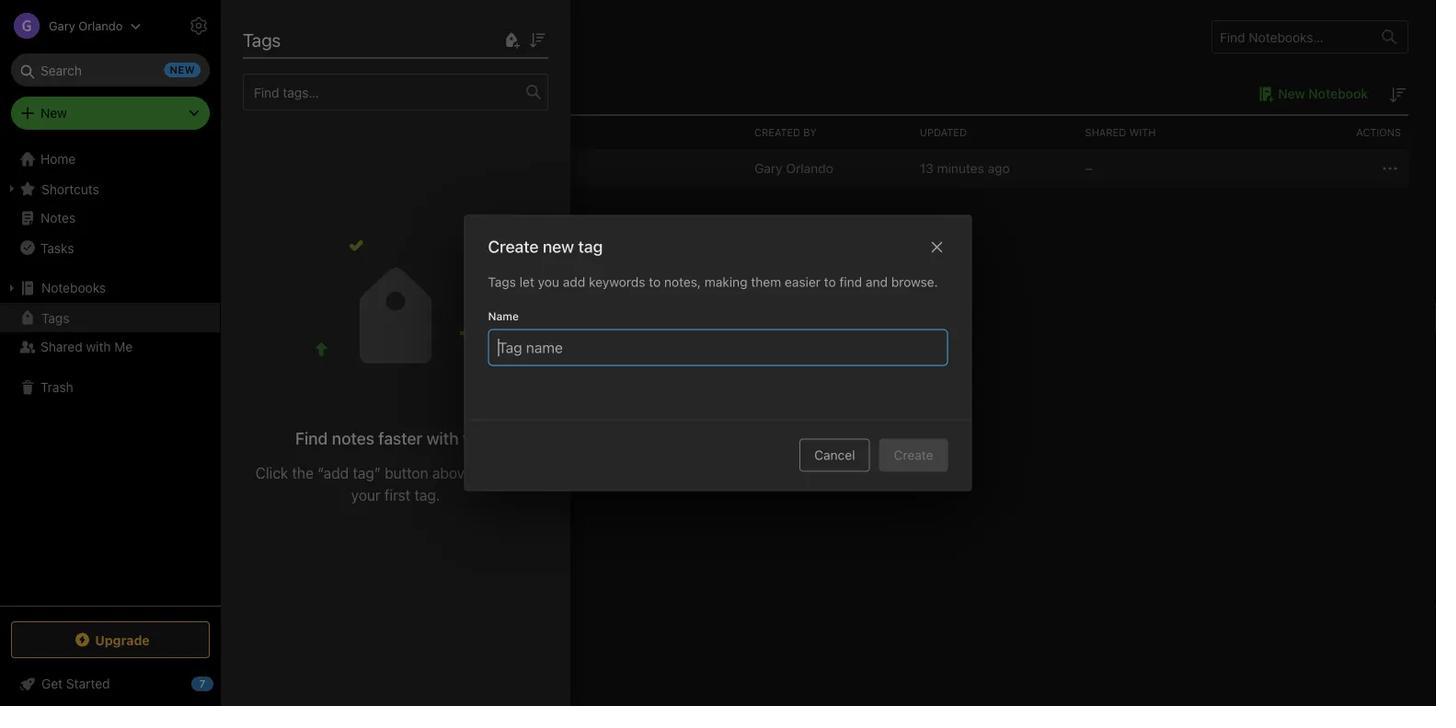 Task type: vqa. For each thing, say whether or not it's contained in the screenshot.
the CREATED BY button
yes



Task type: locate. For each thing, give the bounding box(es) containing it.
1 vertical spatial new
[[41, 105, 67, 121]]

1
[[249, 85, 255, 101]]

create right cancel
[[894, 447, 934, 463]]

and
[[866, 274, 888, 290]]

tags left 'let'
[[488, 274, 516, 290]]

create
[[488, 237, 539, 256], [894, 447, 934, 463]]

ago
[[988, 161, 1010, 176]]

Name text field
[[497, 330, 940, 365]]

0 horizontal spatial to
[[477, 465, 490, 482]]

tags
[[243, 29, 281, 50], [488, 274, 516, 290], [41, 310, 69, 325]]

tag.
[[415, 487, 440, 504]]

1 vertical spatial create
[[894, 447, 934, 463]]

cancel
[[815, 447, 856, 463]]

to left notes,
[[649, 274, 661, 290]]

let
[[520, 274, 535, 290]]

new left notebook
[[1279, 86, 1306, 101]]

the
[[292, 465, 314, 482]]

1 horizontal spatial new
[[1279, 86, 1306, 101]]

your
[[351, 487, 381, 504]]

create inside button
[[894, 447, 934, 463]]

tags up shared
[[41, 310, 69, 325]]

new button
[[11, 97, 210, 130]]

shared with
[[1086, 127, 1157, 139]]

0 vertical spatial notebooks
[[249, 26, 336, 47]]

tree containing home
[[0, 145, 221, 605]]

create for create
[[894, 447, 934, 463]]

with
[[86, 339, 111, 354], [427, 429, 459, 448]]

Search text field
[[24, 53, 197, 87]]

1 horizontal spatial create
[[894, 447, 934, 463]]

1 horizontal spatial with
[[427, 429, 459, 448]]

shared with me link
[[0, 332, 220, 362]]

row group inside notebooks element
[[249, 150, 1409, 187]]

13
[[920, 161, 934, 176]]

tag"
[[353, 465, 381, 482]]

2 horizontal spatial to
[[825, 274, 836, 290]]

new
[[543, 237, 575, 256]]

notebooks
[[249, 26, 336, 47], [41, 280, 106, 295]]

to
[[649, 274, 661, 290], [825, 274, 836, 290], [477, 465, 490, 482]]

to left find
[[825, 274, 836, 290]]

making
[[705, 274, 748, 290]]

tasks button
[[0, 233, 220, 262]]

0 vertical spatial new
[[1279, 86, 1306, 101]]

1 vertical spatial tags
[[488, 274, 516, 290]]

updated
[[920, 127, 967, 139]]

tags let you add keywords to notes, making them easier to find and browse.
[[488, 274, 939, 290]]

2 vertical spatial tags
[[41, 310, 69, 325]]

notebooks up notebook
[[249, 26, 336, 47]]

expand notebooks image
[[5, 281, 19, 295]]

trash
[[41, 380, 73, 395]]

shared
[[41, 339, 83, 354]]

row group
[[249, 150, 1409, 187]]

0 horizontal spatial create
[[488, 237, 539, 256]]

0 vertical spatial create
[[488, 237, 539, 256]]

tags button
[[0, 303, 220, 332]]

first notebook row
[[249, 150, 1409, 187]]

tag
[[579, 237, 603, 256]]

with left me
[[86, 339, 111, 354]]

Find Notebooks… text field
[[1213, 22, 1372, 52]]

new inside popup button
[[41, 105, 67, 121]]

new up home
[[41, 105, 67, 121]]

Find tags… text field
[[244, 80, 527, 104]]

new
[[1279, 86, 1306, 101], [41, 105, 67, 121]]

new inside new notebook button
[[1279, 86, 1306, 101]]

settings image
[[188, 15, 210, 37]]

notebooks down tasks
[[41, 280, 106, 295]]

notes,
[[665, 274, 701, 290]]

tags up 1
[[243, 29, 281, 50]]

browse.
[[892, 274, 939, 290]]

shared with button
[[1078, 116, 1244, 149]]

0 vertical spatial tags
[[243, 29, 281, 50]]

easier
[[785, 274, 821, 290]]

1 vertical spatial notebooks
[[41, 280, 106, 295]]

minutes
[[938, 161, 985, 176]]

create up 'let'
[[488, 237, 539, 256]]

to right above
[[477, 465, 490, 482]]

with
[[1130, 127, 1157, 139]]

row group containing gary orlando
[[249, 150, 1409, 187]]

new for new
[[41, 105, 67, 121]]

home link
[[0, 145, 221, 174]]

–
[[1086, 161, 1093, 176]]

"add
[[318, 465, 349, 482]]

with up above
[[427, 429, 459, 448]]

new notebook
[[1279, 86, 1369, 101]]

updated button
[[913, 116, 1078, 149]]

tree
[[0, 145, 221, 605]]

close image
[[927, 236, 949, 258]]

0 horizontal spatial tags
[[41, 310, 69, 325]]

tags inside button
[[41, 310, 69, 325]]

0 horizontal spatial with
[[86, 339, 111, 354]]

create
[[494, 465, 536, 482]]

2 horizontal spatial tags
[[488, 274, 516, 290]]

0 vertical spatial with
[[86, 339, 111, 354]]

0 horizontal spatial new
[[41, 105, 67, 121]]

find
[[840, 274, 863, 290]]

None search field
[[24, 53, 197, 87]]

1 horizontal spatial tags
[[243, 29, 281, 50]]

add
[[563, 274, 586, 290]]

notebooks link
[[0, 273, 220, 303]]

1 horizontal spatial notebooks
[[249, 26, 336, 47]]



Task type: describe. For each thing, give the bounding box(es) containing it.
find notes faster with tags
[[296, 429, 496, 448]]

trash link
[[0, 373, 220, 402]]

them
[[751, 274, 782, 290]]

actions
[[1357, 127, 1402, 139]]

created
[[755, 127, 801, 139]]

keywords
[[589, 274, 646, 290]]

click the "add tag" button above to create your first tag.
[[256, 465, 536, 504]]

notebook
[[1309, 86, 1369, 101]]

you
[[538, 274, 560, 290]]

faster
[[379, 429, 423, 448]]

upgrade button
[[11, 621, 210, 658]]

above
[[433, 465, 473, 482]]

find
[[296, 429, 328, 448]]

upgrade
[[95, 632, 150, 647]]

tags
[[463, 429, 496, 448]]

create for create new tag
[[488, 237, 539, 256]]

name
[[488, 310, 519, 323]]

notes
[[41, 210, 76, 226]]

notes link
[[0, 203, 220, 233]]

notebooks element
[[221, 0, 1437, 706]]

shared with me
[[41, 339, 133, 354]]

click
[[256, 465, 288, 482]]

create new tag image
[[501, 29, 523, 51]]

13 minutes ago
[[920, 161, 1010, 176]]

tasks
[[41, 240, 74, 255]]

button
[[385, 465, 429, 482]]

notebook
[[259, 85, 320, 101]]

created by button
[[748, 116, 913, 149]]

shared
[[1086, 127, 1127, 139]]

actions button
[[1244, 116, 1409, 149]]

gary orlando
[[755, 161, 834, 176]]

cancel button
[[800, 439, 870, 472]]

gary
[[755, 161, 783, 176]]

1 horizontal spatial to
[[649, 274, 661, 290]]

created by
[[755, 127, 817, 139]]

shortcuts button
[[0, 174, 220, 203]]

new notebook button
[[1253, 83, 1369, 105]]

0 horizontal spatial notebooks
[[41, 280, 106, 295]]

create button
[[880, 439, 949, 472]]

shortcuts
[[41, 181, 99, 196]]

with inside shared with me link
[[86, 339, 111, 354]]

create new tag
[[488, 237, 603, 256]]

1 vertical spatial with
[[427, 429, 459, 448]]

orlando
[[787, 161, 834, 176]]

first
[[385, 487, 411, 504]]

new for new notebook
[[1279, 86, 1306, 101]]

to inside click the "add tag" button above to create your first tag.
[[477, 465, 490, 482]]

1 notebook
[[249, 85, 320, 101]]

home
[[41, 151, 76, 167]]

notes
[[332, 429, 375, 448]]

me
[[114, 339, 133, 354]]

by
[[804, 127, 817, 139]]



